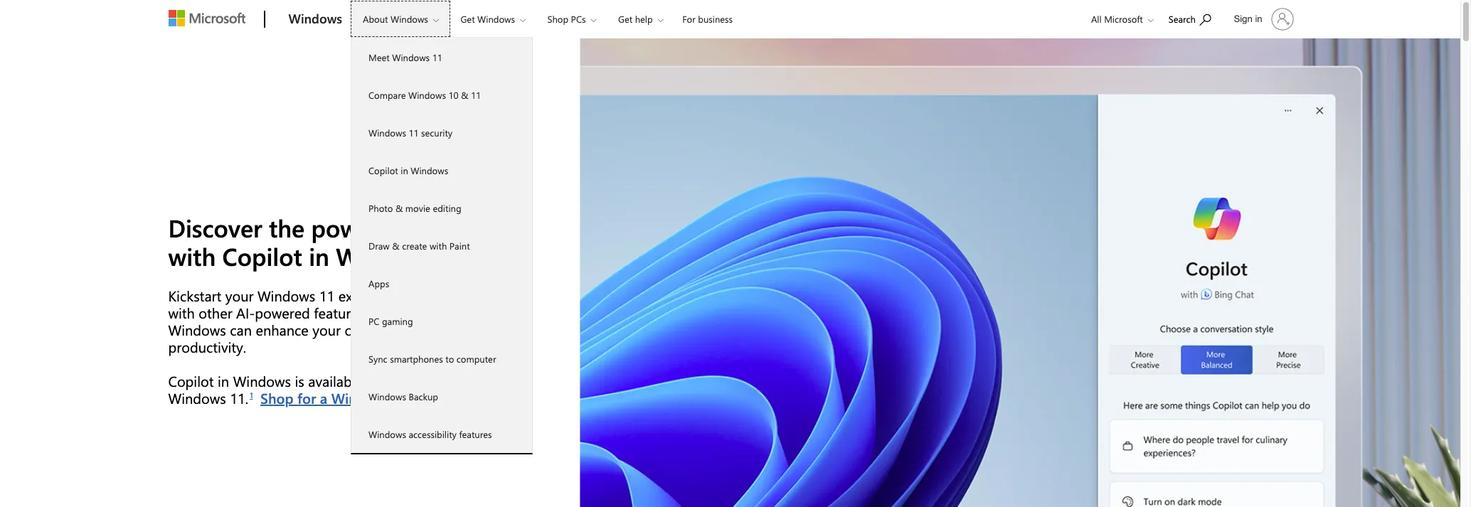 Task type: locate. For each thing, give the bounding box(es) containing it.
1 horizontal spatial in
[[1255, 14, 1263, 24]]

windows
[[289, 10, 342, 27], [391, 13, 428, 25], [477, 13, 515, 25], [392, 51, 430, 63], [408, 89, 446, 101], [369, 127, 406, 139], [411, 164, 448, 176], [331, 388, 391, 408], [369, 391, 406, 403], [369, 428, 406, 440]]

1 link
[[248, 388, 254, 402]]

get for get help
[[618, 13, 633, 25]]

microsoft
[[1104, 13, 1143, 25]]

shop for shop pcs
[[547, 13, 569, 25]]

in inside "link"
[[1255, 14, 1263, 24]]

photo & movie editing link
[[352, 189, 532, 227]]

Search search field
[[1162, 2, 1226, 34]]

smartphones
[[390, 353, 443, 365]]

for business link
[[676, 1, 739, 35]]

& inside photo & movie editing link
[[396, 202, 403, 214]]

for
[[297, 388, 316, 408]]

computer
[[457, 353, 496, 365]]

pc up "windows accessibility features"
[[410, 388, 428, 408]]

1 horizontal spatial get
[[618, 13, 633, 25]]

windows down security
[[411, 164, 448, 176]]

11
[[432, 51, 442, 63], [471, 89, 481, 101], [409, 127, 419, 139], [395, 388, 406, 408]]

for business
[[682, 13, 733, 25]]

in right sign
[[1255, 14, 1263, 24]]

1 get from the left
[[461, 13, 475, 25]]

apps
[[369, 277, 389, 290]]

windows backup link
[[352, 378, 532, 416]]

get
[[461, 13, 475, 25], [618, 13, 633, 25]]

11 left security
[[409, 127, 419, 139]]

all
[[1091, 13, 1102, 25]]

& for with
[[392, 240, 400, 252]]

2 vertical spatial &
[[392, 240, 400, 252]]

windows inside 'link'
[[411, 164, 448, 176]]

pc left 'gaming'
[[369, 315, 380, 327]]

0 horizontal spatial in
[[401, 164, 408, 176]]

1 horizontal spatial pc
[[410, 388, 428, 408]]

shop for a windows 11 pc link
[[259, 387, 429, 409]]

11 up compare windows 10 & 11 link
[[432, 51, 442, 63]]

in inside 'link'
[[401, 164, 408, 176]]

get windows button
[[449, 1, 537, 37]]

pc gaming
[[369, 315, 413, 327]]

shop left pcs
[[547, 13, 569, 25]]

create
[[402, 240, 427, 252]]

& right photo
[[396, 202, 403, 214]]

shop inside dropdown button
[[547, 13, 569, 25]]

get up "meet windows 11" link
[[461, 13, 475, 25]]

2 get from the left
[[618, 13, 633, 25]]

get help
[[618, 13, 653, 25]]

& right the draw on the left of page
[[392, 240, 400, 252]]

windows left the backup
[[369, 391, 406, 403]]

windows inside 'link'
[[369, 428, 406, 440]]

meet windows 11 link
[[352, 38, 532, 76]]

1 vertical spatial in
[[401, 164, 408, 176]]

for
[[682, 13, 696, 25]]

security
[[421, 127, 453, 139]]

accessibility
[[409, 428, 457, 440]]

in
[[1255, 14, 1263, 24], [401, 164, 408, 176]]

meet
[[369, 51, 390, 63]]

0 vertical spatial in
[[1255, 14, 1263, 24]]

shop
[[547, 13, 569, 25], [260, 388, 294, 408]]

about windows
[[363, 13, 428, 25]]

0 vertical spatial shop
[[547, 13, 569, 25]]

copilot in windows link
[[352, 152, 532, 189]]

11 inside windows 11 security link
[[409, 127, 419, 139]]

editing
[[433, 202, 461, 214]]

shop for shop for a windows 11 pc
[[260, 388, 294, 408]]

get inside get help dropdown button
[[618, 13, 633, 25]]

0 vertical spatial pc
[[369, 315, 380, 327]]

copilot
[[369, 164, 398, 176]]

& right 10 on the top of the page
[[461, 89, 468, 101]]

1 vertical spatial &
[[396, 202, 403, 214]]

11 right 10 on the top of the page
[[471, 89, 481, 101]]

compare
[[369, 89, 406, 101]]

sync smartphones to computer
[[369, 353, 496, 365]]

1 vertical spatial shop
[[260, 388, 294, 408]]

get for get windows
[[461, 13, 475, 25]]

windows left 10 on the top of the page
[[408, 89, 446, 101]]

pcs
[[571, 13, 586, 25]]

1 horizontal spatial shop
[[547, 13, 569, 25]]

in right copilot in the left top of the page
[[401, 164, 408, 176]]

get inside get windows dropdown button
[[461, 13, 475, 25]]

sign in
[[1234, 14, 1263, 24]]

microsoft image
[[168, 10, 245, 26]]

0 horizontal spatial get
[[461, 13, 475, 25]]

windows up "meet windows 11" link
[[477, 13, 515, 25]]

11 left the backup
[[395, 388, 406, 408]]

0 vertical spatial &
[[461, 89, 468, 101]]

get help button
[[606, 1, 675, 37]]

shop right 1
[[260, 388, 294, 408]]

draw & create with paint link
[[352, 227, 532, 265]]

shop pcs button
[[535, 1, 608, 37]]

windows down windows backup
[[369, 428, 406, 440]]

windows 11 security
[[369, 127, 453, 139]]

paint
[[450, 240, 470, 252]]

&
[[461, 89, 468, 101], [396, 202, 403, 214], [392, 240, 400, 252]]

& inside compare windows 10 & 11 link
[[461, 89, 468, 101]]

& inside draw & create with paint link
[[392, 240, 400, 252]]

to
[[446, 353, 454, 365]]

about
[[363, 13, 388, 25]]

0 horizontal spatial pc
[[369, 315, 380, 327]]

pc
[[369, 315, 380, 327], [410, 388, 428, 408]]

0 horizontal spatial shop
[[260, 388, 294, 408]]

get left help
[[618, 13, 633, 25]]



Task type: vqa. For each thing, say whether or not it's contained in the screenshot.
Traditional,
no



Task type: describe. For each thing, give the bounding box(es) containing it.
help
[[635, 13, 653, 25]]

apps link
[[352, 265, 532, 302]]

copilot in windows
[[369, 164, 448, 176]]

1 vertical spatial pc
[[410, 388, 428, 408]]

compare windows 10 & 11 link
[[352, 76, 532, 114]]

windows accessibility features link
[[352, 416, 532, 453]]

windows left 'about'
[[289, 10, 342, 27]]

search button
[[1162, 2, 1218, 34]]

get windows
[[461, 13, 515, 25]]

10
[[449, 89, 459, 101]]

all microsoft button
[[1080, 1, 1161, 37]]

search
[[1169, 13, 1196, 25]]

draw
[[369, 240, 390, 252]]

with
[[430, 240, 447, 252]]

windows down compare
[[369, 127, 406, 139]]

windows 11 security link
[[352, 114, 532, 152]]

draw & create with paint
[[369, 240, 470, 252]]

in for sign
[[1255, 14, 1263, 24]]

& for editing
[[396, 202, 403, 214]]

11 inside shop for a windows 11 pc link
[[395, 388, 406, 408]]

windows right 'about'
[[391, 13, 428, 25]]

windows link
[[281, 1, 349, 39]]

meet windows 11
[[369, 51, 442, 63]]

features
[[459, 428, 492, 440]]

windows accessibility features
[[369, 428, 492, 440]]

1
[[250, 390, 253, 400]]

11 inside compare windows 10 & 11 link
[[471, 89, 481, 101]]

shop pcs
[[547, 13, 586, 25]]

windows right meet
[[392, 51, 430, 63]]

sign in link
[[1226, 2, 1300, 36]]

compare windows 10 & 11
[[369, 89, 481, 101]]

photo
[[369, 202, 393, 214]]

all microsoft
[[1091, 13, 1143, 25]]

gaming
[[382, 315, 413, 327]]

shop for a windows 11 pc
[[260, 388, 428, 408]]

movie
[[405, 202, 430, 214]]

11 inside "meet windows 11" link
[[432, 51, 442, 63]]

a
[[320, 388, 327, 408]]

windows backup
[[369, 391, 438, 403]]

backup
[[409, 391, 438, 403]]

photo & movie editing
[[369, 202, 461, 214]]

pc gaming link
[[352, 302, 532, 340]]

business
[[698, 13, 733, 25]]

about windows button
[[351, 1, 450, 37]]

in for copilot
[[401, 164, 408, 176]]

sign
[[1234, 14, 1253, 24]]

windows right a
[[331, 388, 391, 408]]

sync
[[369, 353, 387, 365]]

sync smartphones to computer link
[[352, 340, 532, 378]]



